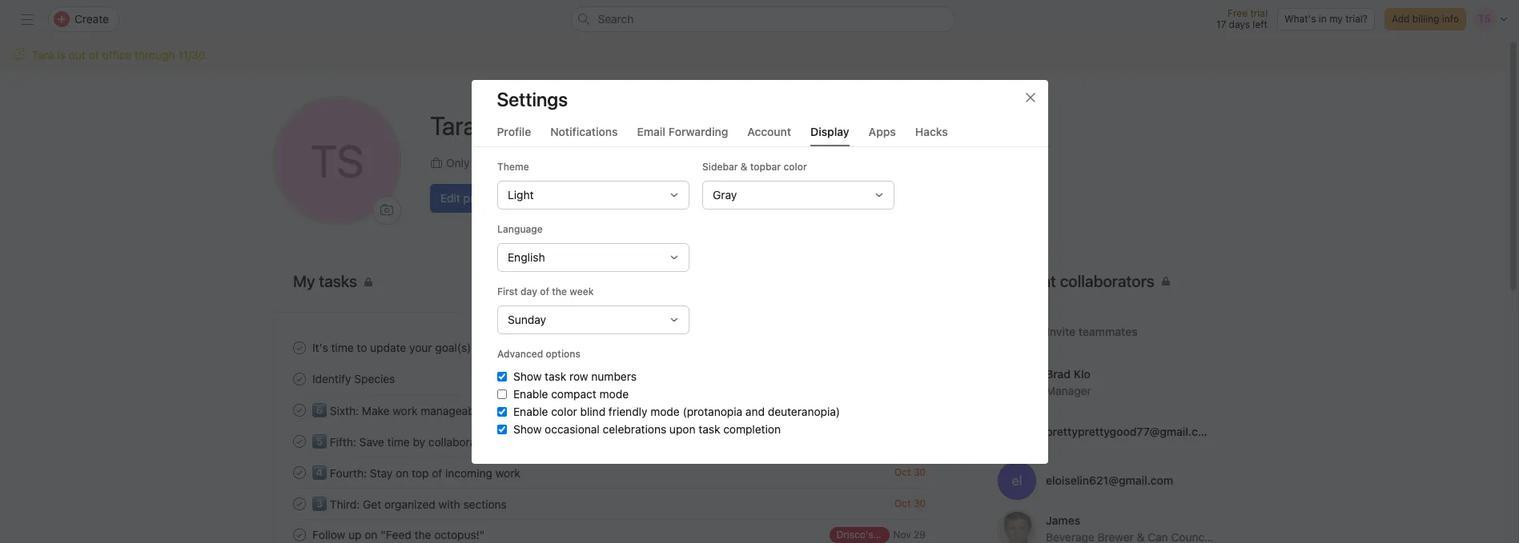 Task type: describe. For each thing, give the bounding box(es) containing it.
info
[[1443, 13, 1460, 25]]

identify species
[[312, 372, 395, 386]]

through
[[135, 48, 175, 62]]

oct 30 for 3️⃣ third: get organized with sections
[[895, 498, 926, 510]]

completed image for 6️⃣
[[290, 401, 309, 420]]

tara schultz (she/her)
[[430, 110, 612, 141]]

species
[[354, 372, 395, 386]]

enable compact mode
[[513, 387, 628, 401]]

search
[[598, 12, 634, 26]]

light button
[[497, 181, 689, 209]]

display
[[811, 125, 850, 138]]

only
[[446, 156, 470, 169]]

30 for 4️⃣ fourth: stay on top of incoming work
[[914, 467, 926, 479]]

1 horizontal spatial mode
[[650, 405, 679, 419]]

drisco's
[[837, 529, 874, 541]]

completed image for 5️⃣
[[290, 432, 309, 451]]

oct 30 for 4️⃣ fourth: stay on top of incoming work
[[895, 467, 926, 479]]

completed checkbox for follow
[[290, 526, 309, 544]]

search button
[[571, 6, 955, 32]]

0 vertical spatial mode
[[599, 387, 628, 401]]

completed image for follow
[[290, 526, 309, 544]]

top
[[412, 467, 429, 481]]

english button
[[497, 243, 689, 272]]

upload new photo image
[[380, 204, 393, 217]]

what's in my trial? button
[[1278, 8, 1375, 30]]

add
[[1392, 13, 1410, 25]]

0 horizontal spatial of
[[89, 48, 99, 62]]

english
[[507, 250, 545, 264]]

developer
[[473, 156, 525, 169]]

trial
[[1251, 7, 1268, 19]]

incoming
[[445, 467, 493, 481]]

5️⃣ fifth: save time by collaborating in asana
[[312, 436, 543, 449]]

theme
[[497, 161, 529, 173]]

completed checkbox for 5️⃣
[[290, 432, 309, 451]]

blind
[[580, 405, 605, 419]]

advanced options
[[497, 348, 580, 360]]

1 horizontal spatial color
[[783, 161, 807, 173]]

options
[[546, 348, 580, 360]]

hacks
[[915, 125, 948, 138]]

completed checkbox for identify
[[290, 370, 309, 389]]

1 vertical spatial task
[[698, 423, 720, 436]]

week
[[569, 286, 594, 298]]

&
[[740, 161, 747, 173]]

eloiselin621@gmail.com
[[1046, 474, 1174, 487]]

identify
[[312, 372, 351, 386]]

in inside button
[[1319, 13, 1327, 25]]

row
[[569, 370, 588, 383]]

oct 30 button for 3️⃣ third: get organized with sections
[[895, 498, 926, 510]]

show occasional celebrations upon task completion
[[513, 423, 781, 436]]

to
[[357, 341, 367, 355]]

left
[[1253, 18, 1268, 30]]

third:
[[330, 498, 360, 512]]

close image
[[1024, 91, 1037, 104]]

brad klo
[[1046, 367, 1091, 381]]

tara
[[32, 48, 54, 62]]

0 horizontal spatial on
[[365, 529, 378, 542]]

edit
[[441, 191, 461, 205]]

with
[[439, 498, 460, 512]]

nov 29 button
[[894, 529, 926, 542]]

organized
[[384, 498, 436, 512]]

free trial 17 days left
[[1217, 7, 1268, 30]]

oct for 3️⃣ third: get organized with sections
[[895, 498, 911, 510]]

1 horizontal spatial the
[[552, 286, 567, 298]]

Enable compact mode checkbox
[[497, 390, 507, 399]]

drisco's drinks link
[[830, 527, 905, 544]]

octopus!"
[[434, 529, 485, 542]]

days
[[1229, 18, 1250, 30]]

stay
[[370, 467, 393, 481]]

asana
[[511, 436, 543, 449]]

0 horizontal spatial task
[[544, 370, 566, 383]]

occasional
[[544, 423, 599, 436]]

update
[[370, 341, 406, 355]]

by
[[413, 436, 425, 449]]

topbar
[[750, 161, 781, 173]]

prettyprettygood77@gmail.com
[[1046, 425, 1215, 439]]

ja
[[1011, 523, 1024, 537]]

first day of the week
[[497, 286, 594, 298]]

celebrations
[[602, 423, 666, 436]]

1 vertical spatial work
[[496, 467, 521, 481]]

el
[[1012, 474, 1022, 488]]

add billing info button
[[1385, 8, 1467, 30]]

display button
[[811, 125, 850, 146]]

save
[[359, 436, 384, 449]]

first
[[497, 286, 518, 298]]

tara schultz
[[430, 110, 565, 141]]

Show occasional celebrations upon task completion checkbox
[[497, 425, 507, 435]]

completion
[[723, 423, 781, 436]]

sunday button
[[497, 306, 689, 334]]

nov
[[894, 529, 911, 542]]

out
[[69, 48, 86, 62]]

notifications button
[[551, 125, 618, 146]]

your
[[409, 341, 432, 355]]

4️⃣
[[312, 467, 327, 481]]

0 horizontal spatial the
[[415, 529, 431, 542]]



Task type: locate. For each thing, give the bounding box(es) containing it.
1 vertical spatial oct 30 button
[[895, 498, 926, 510]]

manager
[[1046, 384, 1092, 398]]

2 oct 30 from the top
[[895, 498, 926, 510]]

0 vertical spatial 30
[[914, 467, 926, 479]]

5️⃣
[[312, 436, 327, 449]]

1 horizontal spatial task
[[698, 423, 720, 436]]

1 oct from the top
[[895, 467, 911, 479]]

of right "top"
[[432, 467, 442, 481]]

2 completed image from the top
[[290, 526, 309, 544]]

completed checkbox left the 4️⃣
[[290, 463, 309, 483]]

add billing info
[[1392, 13, 1460, 25]]

numbers
[[591, 370, 636, 383]]

29
[[914, 529, 926, 542]]

30 for 3️⃣ third: get organized with sections
[[914, 498, 926, 510]]

profile
[[464, 191, 496, 205]]

1 vertical spatial 30
[[914, 498, 926, 510]]

0 vertical spatial completed checkbox
[[290, 338, 309, 358]]

0 vertical spatial show
[[513, 370, 541, 383]]

james
[[1046, 514, 1081, 527]]

1 vertical spatial enable
[[513, 405, 548, 419]]

sidebar
[[702, 161, 738, 173]]

5 completed image from the top
[[290, 495, 309, 514]]

1 vertical spatial completed checkbox
[[290, 495, 309, 514]]

completed image left 5️⃣
[[290, 432, 309, 451]]

2 completed image from the top
[[290, 370, 309, 389]]

completed image
[[290, 432, 309, 451], [290, 526, 309, 544]]

6️⃣ sixth: make work manageable
[[312, 405, 484, 418]]

and
[[745, 405, 765, 419]]

time left the to
[[331, 341, 354, 355]]

0 horizontal spatial mode
[[599, 387, 628, 401]]

0 vertical spatial enable
[[513, 387, 548, 401]]

search list box
[[571, 6, 955, 32]]

follow
[[312, 529, 346, 542]]

Enable color blind friendly mode (protanopia and deuteranopia) checkbox
[[497, 407, 507, 417]]

0 vertical spatial work
[[393, 405, 418, 418]]

in left my
[[1319, 13, 1327, 25]]

(protanopia
[[683, 405, 742, 419]]

3 completed checkbox from the top
[[290, 432, 309, 451]]

show for show occasional celebrations upon task completion
[[513, 423, 541, 436]]

oct 30 button
[[895, 467, 926, 479], [895, 498, 926, 510]]

0 horizontal spatial in
[[499, 436, 508, 449]]

1 vertical spatial color
[[551, 405, 577, 419]]

0 vertical spatial in
[[1319, 13, 1327, 25]]

completed image left the 4️⃣
[[290, 463, 309, 483]]

1 horizontal spatial time
[[387, 436, 410, 449]]

oct 30 button for 4️⃣ fourth: stay on top of incoming work
[[895, 467, 926, 479]]

brad klo manager
[[1046, 367, 1092, 398]]

on left "top"
[[396, 467, 409, 481]]

1 vertical spatial on
[[365, 529, 378, 542]]

2 oct 30 button from the top
[[895, 498, 926, 510]]

apps
[[869, 125, 896, 138]]

show down the advanced
[[513, 370, 541, 383]]

5 completed checkbox from the top
[[290, 526, 309, 544]]

email forwarding button
[[637, 125, 728, 146]]

1 completed checkbox from the top
[[290, 370, 309, 389]]

2 horizontal spatial of
[[540, 286, 549, 298]]

2 completed checkbox from the top
[[290, 401, 309, 420]]

completed image left follow
[[290, 526, 309, 544]]

0 vertical spatial oct 30
[[895, 467, 926, 479]]

completed image left it's
[[290, 338, 309, 358]]

manageable
[[421, 405, 484, 418]]

3️⃣ third: get organized with sections
[[312, 498, 507, 512]]

email
[[637, 125, 666, 138]]

ts button
[[273, 97, 401, 225]]

0 horizontal spatial time
[[331, 341, 354, 355]]

billing
[[1413, 13, 1440, 25]]

oct
[[895, 467, 911, 479], [895, 498, 911, 510]]

completed checkbox for 6️⃣
[[290, 401, 309, 420]]

0 vertical spatial color
[[783, 161, 807, 173]]

completed checkbox left 3️⃣
[[290, 495, 309, 514]]

1 horizontal spatial of
[[432, 467, 442, 481]]

account
[[748, 125, 792, 138]]

1 vertical spatial oct 30
[[895, 498, 926, 510]]

0 horizontal spatial color
[[551, 405, 577, 419]]

Completed checkbox
[[290, 338, 309, 358], [290, 495, 309, 514]]

drisco's drinks
[[837, 529, 905, 541]]

Completed checkbox
[[290, 370, 309, 389], [290, 401, 309, 420], [290, 432, 309, 451], [290, 463, 309, 483], [290, 526, 309, 544]]

completed image left 6️⃣
[[290, 401, 309, 420]]

completed checkbox left 6️⃣
[[290, 401, 309, 420]]

4 completed checkbox from the top
[[290, 463, 309, 483]]

0 vertical spatial on
[[396, 467, 409, 481]]

1 oct 30 from the top
[[895, 467, 926, 479]]

1 vertical spatial completed image
[[290, 526, 309, 544]]

1 vertical spatial mode
[[650, 405, 679, 419]]

completed checkbox for 4️⃣
[[290, 463, 309, 483]]

sixth:
[[330, 405, 359, 418]]

in
[[1319, 13, 1327, 25], [499, 436, 508, 449]]

compact
[[551, 387, 596, 401]]

completed checkbox left identify
[[290, 370, 309, 389]]

Show task row numbers checkbox
[[497, 372, 507, 382]]

1 vertical spatial oct
[[895, 498, 911, 510]]

completed checkbox left 5️⃣
[[290, 432, 309, 451]]

free
[[1228, 7, 1248, 19]]

sidebar & topbar color
[[702, 161, 807, 173]]

advanced
[[497, 348, 543, 360]]

1 vertical spatial in
[[499, 436, 508, 449]]

2 completed checkbox from the top
[[290, 495, 309, 514]]

4 completed image from the top
[[290, 463, 309, 483]]

color up the gray dropdown button
[[783, 161, 807, 173]]

1 completed image from the top
[[290, 338, 309, 358]]

language
[[497, 223, 543, 235]]

1 horizontal spatial on
[[396, 467, 409, 481]]

of right out
[[89, 48, 99, 62]]

completed image for it's
[[290, 338, 309, 358]]

ts
[[311, 135, 364, 187]]

of right day
[[540, 286, 549, 298]]

it's time to update your goal(s)
[[312, 341, 471, 355]]

1 30 from the top
[[914, 467, 926, 479]]

work right make
[[393, 405, 418, 418]]

make
[[362, 405, 390, 418]]

completed checkbox left follow
[[290, 526, 309, 544]]

edit profile
[[441, 191, 496, 205]]

the left week
[[552, 286, 567, 298]]

30
[[914, 467, 926, 479], [914, 498, 926, 510]]

color
[[783, 161, 807, 173], [551, 405, 577, 419]]

1 horizontal spatial work
[[496, 467, 521, 481]]

what's in my trial?
[[1285, 13, 1368, 25]]

2 oct from the top
[[895, 498, 911, 510]]

of
[[89, 48, 99, 62], [540, 286, 549, 298], [432, 467, 442, 481]]

light
[[507, 188, 534, 201]]

show for show task row numbers
[[513, 370, 541, 383]]

enable right enable color blind friendly mode (protanopia and deuteranopia) option
[[513, 405, 548, 419]]

completed image left 3️⃣
[[290, 495, 309, 514]]

office
[[102, 48, 131, 62]]

collaborating
[[428, 436, 496, 449]]

enable
[[513, 387, 548, 401], [513, 405, 548, 419]]

0 vertical spatial completed image
[[290, 432, 309, 451]]

task left row
[[544, 370, 566, 383]]

4️⃣ fourth: stay on top of incoming work
[[312, 467, 521, 481]]

show
[[513, 370, 541, 383], [513, 423, 541, 436]]

0 vertical spatial oct
[[895, 467, 911, 479]]

tara is out of office through 11/30.
[[32, 48, 208, 62]]

completed image for identify
[[290, 370, 309, 389]]

1 oct 30 button from the top
[[895, 467, 926, 479]]

completed image for 4️⃣
[[290, 463, 309, 483]]

1 enable from the top
[[513, 387, 548, 401]]

(she/her)
[[571, 125, 612, 137]]

task down (protanopia
[[698, 423, 720, 436]]

work down asana
[[496, 467, 521, 481]]

0 vertical spatial oct 30 button
[[895, 467, 926, 479]]

friendly
[[608, 405, 647, 419]]

show task row numbers
[[513, 370, 636, 383]]

nov 29
[[894, 529, 926, 542]]

1 horizontal spatial in
[[1319, 13, 1327, 25]]

enable color blind friendly mode (protanopia and deuteranopia)
[[513, 405, 840, 419]]

sunday
[[507, 313, 546, 326]]

completed checkbox left it's
[[290, 338, 309, 358]]

is
[[57, 48, 66, 62]]

gray button
[[702, 181, 894, 209]]

1 vertical spatial of
[[540, 286, 549, 298]]

mode down numbers
[[599, 387, 628, 401]]

notifications
[[551, 125, 618, 138]]

apps button
[[869, 125, 896, 146]]

1 completed checkbox from the top
[[290, 338, 309, 358]]

work
[[393, 405, 418, 418], [496, 467, 521, 481]]

account button
[[748, 125, 792, 146]]

1 show from the top
[[513, 370, 541, 383]]

1 vertical spatial the
[[415, 529, 431, 542]]

fourth:
[[330, 467, 367, 481]]

mode up upon
[[650, 405, 679, 419]]

completed checkbox for 3️⃣
[[290, 495, 309, 514]]

2 show from the top
[[513, 423, 541, 436]]

profile button
[[497, 125, 531, 146]]

0 vertical spatial task
[[544, 370, 566, 383]]

"feed
[[381, 529, 412, 542]]

it's
[[312, 341, 328, 355]]

enable right the enable compact mode checkbox
[[513, 387, 548, 401]]

drinks
[[876, 529, 905, 541]]

completed image left identify
[[290, 370, 309, 389]]

2 enable from the top
[[513, 405, 548, 419]]

show right show occasional celebrations upon task completion option
[[513, 423, 541, 436]]

0 vertical spatial time
[[331, 341, 354, 355]]

completed image
[[290, 338, 309, 358], [290, 370, 309, 389], [290, 401, 309, 420], [290, 463, 309, 483], [290, 495, 309, 514]]

0 horizontal spatial work
[[393, 405, 418, 418]]

color down enable compact mode
[[551, 405, 577, 419]]

3️⃣
[[312, 498, 327, 512]]

enable for enable compact mode
[[513, 387, 548, 401]]

in down show occasional celebrations upon task completion option
[[499, 436, 508, 449]]

1 vertical spatial time
[[387, 436, 410, 449]]

time left by
[[387, 436, 410, 449]]

upon
[[669, 423, 695, 436]]

0 vertical spatial of
[[89, 48, 99, 62]]

forwarding
[[669, 125, 728, 138]]

gray
[[713, 188, 737, 201]]

2 vertical spatial of
[[432, 467, 442, 481]]

0 vertical spatial the
[[552, 286, 567, 298]]

1 completed image from the top
[[290, 432, 309, 451]]

oct for 4️⃣ fourth: stay on top of incoming work
[[895, 467, 911, 479]]

2 30 from the top
[[914, 498, 926, 510]]

completed image for 3️⃣
[[290, 495, 309, 514]]

on right the 'up'
[[365, 529, 378, 542]]

completed checkbox for it's
[[290, 338, 309, 358]]

3 completed image from the top
[[290, 401, 309, 420]]

the right "feed
[[415, 529, 431, 542]]

enable for enable color blind friendly mode (protanopia and deuteranopia)
[[513, 405, 548, 419]]

profile
[[497, 125, 531, 138]]

17
[[1217, 18, 1227, 30]]

hacks button
[[915, 125, 948, 146]]

1 vertical spatial show
[[513, 423, 541, 436]]

the
[[552, 286, 567, 298], [415, 529, 431, 542]]

11/30.
[[178, 48, 208, 62]]



Task type: vqa. For each thing, say whether or not it's contained in the screenshot.
celebrations
yes



